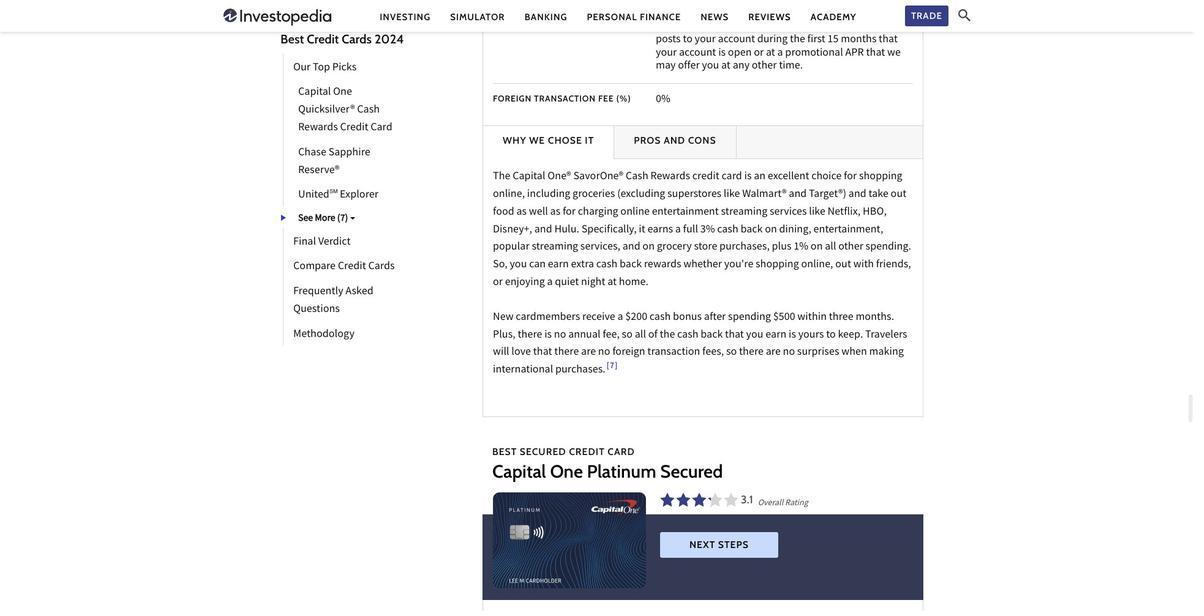 Task type: describe. For each thing, give the bounding box(es) containing it.
1 horizontal spatial for
[[563, 204, 576, 221]]

trade
[[911, 10, 943, 21]]

you're
[[724, 257, 754, 274]]

2 horizontal spatial at
[[766, 45, 775, 62]]

frequently asked questions link
[[283, 279, 409, 321]]

0 horizontal spatial like
[[724, 187, 740, 203]]

card inside ink business preferred℠ credit card
[[329, 230, 351, 247]]

from
[[298, 230, 322, 247]]

the
[[493, 169, 511, 186]]

all inside new cardmembers receive a $200 cash bonus after spending $500 within three months. plus, there is no annual fee, so all of the cash back that you earn is yours to keep. travelers will love that there are no foreign transaction fees, so there are no surprises when making international purchases.
[[635, 327, 646, 344]]

a left quiet
[[547, 275, 553, 292]]

extra
[[571, 257, 594, 274]]

offer
[[678, 58, 700, 75]]

that right the love
[[533, 345, 552, 362]]

you inside the capital one® savorone® cash rewards credit card is an excellent choice for shopping online, including groceries (excluding superstores like walmart® and target®) and take out food as well as for charging online entertainment streaming services like netflix, hbo, disney+, and hulu. specifically, it earns a full 3% cash back on dining, entertainment, popular streaming services, and on grocery store purchases, plus 1% on all other spending. so, you can earn extra cash back rewards whether you're shopping online, out with friends, or enjoying a quiet night at home.
[[510, 257, 527, 274]]

more
[[315, 212, 335, 227]]

0 horizontal spatial no
[[554, 327, 566, 344]]

credit inside the capital one® savorone® cash rewards credit card
[[364, 230, 393, 247]]

next steps
[[690, 539, 749, 551]]

blue cash preferred® card from american express
[[298, 213, 418, 247]]

capital inside the capital one® savorone® cash rewards credit card is an excellent choice for shopping online, including groceries (excluding superstores like walmart® and target®) and take out food as well as for charging online entertainment streaming services like netflix, hbo, disney+, and hulu. specifically, it earns a full 3% cash back on dining, entertainment, popular streaming services, and on grocery store purchases, plus 1% on all other spending. so, you can earn extra cash back rewards whether you're shopping online, out with friends, or enjoying a quiet night at home.
[[513, 169, 546, 186]]

preferred® for diamond
[[366, 213, 414, 229]]

0 horizontal spatial online,
[[493, 187, 525, 203]]

2 horizontal spatial on
[[811, 240, 823, 256]]

blue
[[298, 213, 319, 229]]

1 horizontal spatial there
[[555, 345, 579, 362]]

capital for capital one quicksilver® cash rewards credit card
[[298, 85, 331, 101]]

or inside the capital one® savorone® cash rewards credit card is an excellent choice for shopping online, including groceries (excluding superstores like walmart® and target®) and take out food as well as for charging online entertainment streaming services like netflix, hbo, disney+, and hulu. specifically, it earns a full 3% cash back on dining, entertainment, popular streaming services, and on grocery store purchases, plus 1% on all other spending. so, you can earn extra cash back rewards whether you're shopping online, out with friends, or enjoying a quiet night at home.
[[493, 275, 503, 292]]

0 horizontal spatial out
[[836, 257, 851, 274]]

credit
[[693, 169, 720, 186]]

secured inside capital one platinum secured
[[298, 230, 336, 247]]

travelers
[[866, 327, 908, 344]]

spending.
[[866, 240, 911, 256]]

cash right $200
[[650, 310, 671, 326]]

a left full
[[675, 222, 681, 239]]

preferred® for cash
[[346, 213, 394, 229]]

disney+,
[[493, 222, 532, 239]]

asked
[[346, 285, 373, 301]]

capital for capital one platinum secured
[[298, 213, 330, 229]]

so,
[[493, 257, 508, 274]]

entertainment,
[[814, 222, 883, 239]]

rewards for bank of america® travel rewards for students
[[298, 230, 338, 247]]

that right balance
[[869, 19, 888, 35]]

that right "months"
[[879, 32, 898, 48]]

store
[[694, 240, 717, 256]]

1 vertical spatial streaming
[[532, 240, 578, 256]]

quicksilver®
[[298, 103, 355, 119]]

compare credit cards link
[[283, 254, 395, 279]]

0 vertical spatial transaction
[[534, 93, 596, 104]]

one® inside the capital one® savorone® cash rewards credit card
[[333, 213, 356, 229]]

2 horizontal spatial no
[[783, 345, 795, 362]]

overall rating
[[758, 497, 808, 511]]

why we chose it
[[503, 135, 594, 147]]

new
[[493, 310, 514, 326]]

of for 3% of the amount of each transferred balance that posts to your account during the first 15 months that your account is open or at a promotional apr that we may offer you at any other time.
[[673, 19, 682, 35]]

love
[[512, 345, 531, 362]]

specifically,
[[582, 222, 637, 239]]

why
[[503, 135, 527, 147]]

cardmembers
[[516, 310, 580, 326]]

(7)
[[337, 212, 348, 227]]

capital one® savorone® cash rewards credit card
[[298, 213, 417, 247]]

groceries
[[573, 187, 615, 203]]

chase sapphire reserve®
[[298, 145, 370, 179]]

world of hyatt credit card link
[[283, 207, 420, 232]]

bank of america® travel rewards for students
[[298, 213, 410, 247]]

night
[[581, 275, 606, 292]]

for inside 'bank of america® travel rewards for students'
[[340, 230, 355, 247]]

and right pros
[[664, 135, 686, 147]]

1 horizontal spatial no
[[598, 345, 610, 362]]

2 horizontal spatial there
[[739, 345, 764, 362]]

entertainment
[[652, 204, 719, 221]]

final
[[293, 235, 316, 251]]

open
[[728, 45, 752, 62]]

purchases,
[[720, 240, 770, 256]]

cash inside blue cash preferred® card from american express
[[321, 213, 344, 229]]

is inside the capital one® savorone® cash rewards credit card is an excellent choice for shopping online, including groceries (excluding superstores like walmart® and target®) and take out food as well as for charging online entertainment streaming services like netflix, hbo, disney+, and hulu. specifically, it earns a full 3% cash back on dining, entertainment, popular streaming services, and on grocery store purchases, plus 1% on all other spending. so, you can earn extra cash back rewards whether you're shopping online, out with friends, or enjoying a quiet night at home.
[[744, 169, 752, 186]]

next steps link
[[660, 533, 778, 559]]

one inside best secured credit card capital one platinum secured
[[550, 461, 583, 483]]

0 vertical spatial so
[[622, 327, 633, 344]]

3% of the amount of each transferred balance that posts to your account during the first 15 months that your account is open or at a promotional apr that we may offer you at any other time.
[[656, 19, 901, 75]]

pros and cons
[[634, 135, 716, 147]]

will
[[493, 345, 509, 362]]

one for cash
[[333, 85, 352, 101]]

american
[[325, 230, 369, 247]]

choice
[[812, 169, 842, 186]]

capital one platinum secured
[[298, 213, 396, 247]]

(%)
[[616, 93, 631, 104]]

international
[[493, 363, 553, 379]]

express
[[371, 230, 406, 247]]

3% inside 3% of the amount of each transferred balance that posts to your account during the first 15 months that your account is open or at a promotional apr that we may offer you at any other time.
[[656, 19, 671, 35]]

back inside new cardmembers receive a $200 cash bonus after spending $500 within three months. plus, there is no annual fee, so all of the cash back that you earn is yours to keep. travelers will love that there are no foreign transaction fees, so there are no surprises when making international purchases.
[[701, 327, 723, 344]]

chose
[[548, 135, 582, 147]]

and down well
[[535, 222, 552, 239]]

balance
[[493, 20, 533, 31]]

surprises
[[797, 345, 839, 362]]

world of hyatt credit card
[[298, 213, 420, 229]]

other inside the capital one® savorone® cash rewards credit card is an excellent choice for shopping online, including groceries (excluding superstores like walmart® and target®) and take out food as well as for charging online entertainment streaming services like netflix, hbo, disney+, and hulu. specifically, it earns a full 3% cash back on dining, entertainment, popular streaming services, and on grocery store purchases, plus 1% on all other spending. so, you can earn extra cash back rewards whether you're shopping online, out with friends, or enjoying a quiet night at home.
[[839, 240, 864, 256]]

1 horizontal spatial on
[[765, 222, 777, 239]]

all inside the capital one® savorone® cash rewards credit card is an excellent choice for shopping online, including groceries (excluding superstores like walmart® and target®) and take out food as well as for charging online entertainment streaming services like netflix, hbo, disney+, and hulu. specifically, it earns a full 3% cash back on dining, entertainment, popular streaming services, and on grocery store purchases, plus 1% on all other spending. so, you can earn extra cash back rewards whether you're shopping online, out with friends, or enjoying a quiet night at home.
[[825, 240, 836, 256]]

the capital one® savorone® cash rewards credit card is an excellent choice for shopping online, including groceries (excluding superstores like walmart® and target®) and take out food as well as for charging online entertainment streaming services like netflix, hbo, disney+, and hulu. specifically, it earns a full 3% cash back on dining, entertainment, popular streaming services, and on grocery store purchases, plus 1% on all other spending. so, you can earn extra cash back rewards whether you're shopping online, out with friends, or enjoying a quiet night at home.
[[493, 169, 911, 292]]

earn inside new cardmembers receive a $200 cash bonus after spending $500 within three months. plus, there is no annual fee, so all of the cash back that you earn is yours to keep. travelers will love that there are no foreign transaction fees, so there are no surprises when making international purchases.
[[766, 327, 787, 344]]

you inside 3% of the amount of each transferred balance that posts to your account during the first 15 months that your account is open or at a promotional apr that we may offer you at any other time.
[[702, 58, 719, 75]]

1 vertical spatial shopping
[[756, 257, 799, 274]]

investing
[[380, 11, 431, 22]]

academy link
[[811, 11, 857, 24]]

card inside capital one quicksilver® cash rewards credit card
[[371, 120, 392, 137]]

ink business preferred℠ credit card
[[298, 213, 410, 247]]

platinum inside best secured credit card capital one platinum secured
[[587, 461, 656, 483]]

methodology
[[293, 327, 355, 344]]

2 horizontal spatial back
[[741, 222, 763, 239]]

credit inside capital one quicksilver® cash rewards credit card
[[340, 120, 368, 137]]

receive
[[583, 310, 615, 326]]

news link
[[701, 11, 729, 24]]

best for best credit cards 2024
[[281, 31, 304, 47]]

personal finance
[[587, 11, 681, 22]]

verdict
[[318, 235, 351, 251]]

take
[[869, 187, 889, 203]]

yours
[[799, 327, 824, 344]]

earns
[[648, 222, 673, 239]]

chase
[[298, 145, 326, 162]]

one for secured
[[333, 213, 352, 229]]

target®)
[[809, 187, 847, 203]]

0 vertical spatial streaming
[[721, 204, 768, 221]]

cash inside the capital one® savorone® cash rewards credit card
[[298, 230, 320, 247]]

2 as from the left
[[550, 204, 561, 221]]

see more (7)
[[298, 212, 348, 227]]

is left yours
[[789, 327, 796, 344]]

fees,
[[703, 345, 724, 362]]

reviews link
[[749, 11, 791, 24]]

friends,
[[876, 257, 911, 274]]

an
[[754, 169, 766, 186]]

credit inside best secured credit card capital one platinum secured
[[569, 447, 605, 458]]

search image
[[959, 9, 971, 22]]

well
[[529, 204, 548, 221]]

cash down services,
[[596, 257, 618, 274]]

credit inside ink business preferred℠ credit card
[[298, 230, 327, 247]]

1 horizontal spatial account
[[718, 32, 755, 48]]

1 are from the left
[[581, 345, 596, 362]]

transfer
[[535, 20, 580, 31]]

citi® diamond preferred® credit card link
[[283, 207, 424, 250]]

america®
[[337, 213, 380, 229]]

0 horizontal spatial there
[[518, 327, 542, 344]]

1 vertical spatial so
[[726, 345, 737, 362]]

cash down bonus
[[677, 327, 699, 344]]

1 vertical spatial secured
[[520, 447, 566, 458]]

plus,
[[493, 327, 516, 344]]

cards for compare credit cards
[[368, 260, 395, 276]]

the inside new cardmembers receive a $200 cash bonus after spending $500 within three months. plus, there is no annual fee, so all of the cash back that you earn is yours to keep. travelers will love that there are no foreign transaction fees, so there are no surprises when making international purchases.
[[660, 327, 675, 344]]

that left we
[[866, 45, 885, 62]]

a inside new cardmembers receive a $200 cash bonus after spending $500 within three months. plus, there is no annual fee, so all of the cash back that you earn is yours to keep. travelers will love that there are no foreign transaction fees, so there are no surprises when making international purchases.
[[618, 310, 623, 326]]

0 vertical spatial shopping
[[859, 169, 903, 186]]

transaction inside new cardmembers receive a $200 cash bonus after spending $500 within three months. plus, there is no annual fee, so all of the cash back that you earn is yours to keep. travelers will love that there are no foreign transaction fees, so there are no surprises when making international purchases.
[[648, 345, 700, 362]]

fee,
[[603, 327, 620, 344]]

1 horizontal spatial the
[[684, 19, 700, 35]]



Task type: vqa. For each thing, say whether or not it's contained in the screenshot.
Credit within the Ink Business Preferred℠ Credit Card
yes



Task type: locate. For each thing, give the bounding box(es) containing it.
1 horizontal spatial so
[[726, 345, 737, 362]]

or right open
[[754, 45, 764, 62]]

streaming down walmart®
[[721, 204, 768, 221]]

other right any
[[752, 58, 777, 75]]

a left promotional
[[778, 45, 783, 62]]

rewards inside the capital one® savorone® cash rewards credit card is an excellent choice for shopping online, including groceries (excluding superstores like walmart® and target®) and take out food as well as for charging online entertainment streaming services like netflix, hbo, disney+, and hulu. specifically, it earns a full 3% cash back on dining, entertainment, popular streaming services, and on grocery store purchases, plus 1% on all other spending. so, you can earn extra cash back rewards whether you're shopping online, out with friends, or enjoying a quiet night at home.
[[651, 169, 690, 186]]

other down entertainment,
[[839, 240, 864, 256]]

1 horizontal spatial are
[[766, 345, 781, 362]]

0 horizontal spatial 3%
[[656, 19, 671, 35]]

whether
[[684, 257, 722, 274]]

bank
[[298, 213, 322, 229]]

as right well
[[550, 204, 561, 221]]

rewards inside capital one quicksilver® cash rewards credit card
[[298, 120, 338, 137]]

card inside citi® diamond preferred® credit card
[[329, 230, 351, 247]]

sapphire
[[329, 145, 370, 162]]

united℠ explorer link
[[283, 182, 379, 207]]

of for bank of america® travel rewards for students
[[324, 213, 335, 229]]

0 horizontal spatial secured
[[298, 230, 336, 247]]

is inside 3% of the amount of each transferred balance that posts to your account during the first 15 months that your account is open or at a promotional apr that we may offer you at any other time.
[[719, 45, 726, 62]]

fee
[[583, 20, 598, 31]]

back up fees,
[[701, 327, 723, 344]]

1 horizontal spatial streaming
[[721, 204, 768, 221]]

rewards for capital one quicksilver® cash rewards credit card
[[298, 120, 338, 137]]

1 horizontal spatial like
[[809, 204, 826, 221]]

2 vertical spatial back
[[701, 327, 723, 344]]

0 horizontal spatial best
[[281, 31, 304, 47]]

cash up purchases,
[[717, 222, 739, 239]]

2 horizontal spatial for
[[844, 169, 857, 186]]

$500
[[773, 310, 795, 326]]

0 vertical spatial back
[[741, 222, 763, 239]]

united℠
[[298, 188, 338, 204]]

excellent
[[768, 169, 809, 186]]

earn inside the capital one® savorone® cash rewards credit card is an excellent choice for shopping online, including groceries (excluding superstores like walmart® and target®) and take out food as well as for charging online entertainment streaming services like netflix, hbo, disney+, and hulu. specifically, it earns a full 3% cash back on dining, entertainment, popular streaming services, and on grocery store purchases, plus 1% on all other spending. so, you can earn extra cash back rewards whether you're shopping online, out with friends, or enjoying a quiet night at home.
[[548, 257, 569, 274]]

0 vertical spatial cards
[[342, 31, 372, 47]]

on down it
[[643, 240, 655, 256]]

card inside the capital one® savorone® cash rewards credit card
[[395, 230, 417, 247]]

at left any
[[722, 58, 731, 75]]

0 horizontal spatial your
[[656, 45, 677, 62]]

savorone® inside the capital one® savorone® cash rewards credit card is an excellent choice for shopping online, including groceries (excluding superstores like walmart® and target®) and take out food as well as for charging online entertainment streaming services like netflix, hbo, disney+, and hulu. specifically, it earns a full 3% cash back on dining, entertainment, popular streaming services, and on grocery store purchases, plus 1% on all other spending. so, you can earn extra cash back rewards whether you're shopping online, out with friends, or enjoying a quiet night at home.
[[574, 169, 624, 186]]

0 horizontal spatial all
[[635, 327, 646, 344]]

1 horizontal spatial back
[[701, 327, 723, 344]]

credit inside citi® diamond preferred® credit card
[[298, 230, 327, 247]]

cash
[[357, 103, 380, 119], [626, 169, 648, 186], [321, 213, 344, 229], [298, 230, 320, 247]]

1 horizontal spatial one®
[[548, 169, 571, 186]]

0 vertical spatial to
[[683, 32, 693, 48]]

foreign transaction fee (%)
[[493, 93, 631, 104]]

can
[[529, 257, 546, 274]]

0 horizontal spatial so
[[622, 327, 633, 344]]

your down news link
[[695, 32, 716, 48]]

capital one platinum secured image
[[493, 493, 646, 589]]

as left well
[[517, 204, 527, 221]]

1 horizontal spatial your
[[695, 32, 716, 48]]

other inside 3% of the amount of each transferred balance that posts to your account during the first 15 months that your account is open or at a promotional apr that we may offer you at any other time.
[[752, 58, 777, 75]]

no
[[554, 327, 566, 344], [598, 345, 610, 362], [783, 345, 795, 362]]

0 horizontal spatial are
[[581, 345, 596, 362]]

cons
[[688, 135, 716, 147]]

0 horizontal spatial or
[[493, 275, 503, 292]]

all down entertainment,
[[825, 240, 836, 256]]

no left surprises
[[783, 345, 795, 362]]

you right offer
[[702, 58, 719, 75]]

is left an
[[744, 169, 752, 186]]

months
[[841, 32, 877, 48]]

earn up quiet
[[548, 257, 569, 274]]

2024
[[375, 31, 404, 47]]

0 vertical spatial 3%
[[656, 19, 671, 35]]

like down card
[[724, 187, 740, 203]]

cash inside the capital one® savorone® cash rewards credit card is an excellent choice for shopping online, including groceries (excluding superstores like walmart® and target®) and take out food as well as for charging online entertainment streaming services like netflix, hbo, disney+, and hulu. specifically, it earns a full 3% cash back on dining, entertainment, popular streaming services, and on grocery store purchases, plus 1% on all other spending. so, you can earn extra cash back rewards whether you're shopping online, out with friends, or enjoying a quiet night at home.
[[626, 169, 648, 186]]

0 horizontal spatial platinum
[[354, 213, 396, 229]]

back up purchases,
[[741, 222, 763, 239]]

1 horizontal spatial savorone®
[[574, 169, 624, 186]]

so right fee,
[[622, 327, 633, 344]]

compare
[[293, 260, 336, 276]]

at
[[766, 45, 775, 62], [722, 58, 731, 75], [608, 275, 617, 292]]

walmart®
[[742, 187, 787, 203]]

online
[[621, 204, 650, 221]]

3% right full
[[701, 222, 715, 239]]

capital
[[298, 85, 331, 101], [513, 169, 546, 186], [298, 213, 330, 229], [298, 213, 330, 229], [493, 461, 546, 483]]

hbo,
[[863, 204, 887, 221]]

rating
[[785, 497, 808, 511]]

at inside the capital one® savorone® cash rewards credit card is an excellent choice for shopping online, including groceries (excluding superstores like walmart® and target®) and take out food as well as for charging online entertainment streaming services like netflix, hbo, disney+, and hulu. specifically, it earns a full 3% cash back on dining, entertainment, popular streaming services, and on grocery store purchases, plus 1% on all other spending. so, you can earn extra cash back rewards whether you're shopping online, out with friends, or enjoying a quiet night at home.
[[608, 275, 617, 292]]

you right so,
[[510, 257, 527, 274]]

no down cardmembers
[[554, 327, 566, 344]]

1 horizontal spatial secured
[[520, 447, 566, 458]]

you inside new cardmembers receive a $200 cash bonus after spending $500 within three months. plus, there is no annual fee, so all of the cash back that you earn is yours to keep. travelers will love that there are no foreign transaction fees, so there are no surprises when making international purchases.
[[746, 327, 764, 344]]

balance
[[830, 19, 867, 35]]

account
[[718, 32, 755, 48], [679, 45, 716, 62]]

or down so,
[[493, 275, 503, 292]]

preferred® inside blue cash preferred® card from american express
[[346, 213, 394, 229]]

simulator link
[[450, 11, 505, 24]]

are down the annual
[[581, 345, 596, 362]]

2 vertical spatial one
[[550, 461, 583, 483]]

2 vertical spatial you
[[746, 327, 764, 344]]

0 horizontal spatial the
[[660, 327, 675, 344]]

a inside 3% of the amount of each transferred balance that posts to your account during the first 15 months that your account is open or at a promotional apr that we may offer you at any other time.
[[778, 45, 783, 62]]

is left open
[[719, 45, 726, 62]]

when
[[842, 345, 867, 362]]

1 vertical spatial 3%
[[701, 222, 715, 239]]

with
[[854, 257, 874, 274]]

like down target®)
[[809, 204, 826, 221]]

account up any
[[718, 32, 755, 48]]

one®
[[548, 169, 571, 186], [333, 213, 356, 229]]

platinum inside capital one platinum secured
[[354, 213, 396, 229]]

0 vertical spatial out
[[891, 187, 907, 203]]

2 are from the left
[[766, 345, 781, 362]]

posts
[[656, 32, 681, 48]]

blue cash preferred® card from american express link
[[283, 207, 424, 250]]

are down the $500
[[766, 345, 781, 362]]

capital inside capital one platinum secured
[[298, 213, 330, 229]]

at right night
[[608, 275, 617, 292]]

cards for best credit cards 2024
[[342, 31, 372, 47]]

cards up picks
[[342, 31, 372, 47]]

that down "spending"
[[725, 327, 744, 344]]

the left first
[[790, 32, 805, 48]]

promotional
[[785, 45, 843, 62]]

1 vertical spatial savorone®
[[358, 213, 409, 229]]

out right take
[[891, 187, 907, 203]]

1 horizontal spatial earn
[[766, 327, 787, 344]]

business
[[315, 213, 356, 229]]

balance transfer fee
[[493, 20, 598, 31]]

news
[[701, 11, 729, 22]]

1 vertical spatial all
[[635, 327, 646, 344]]

rewards for capital one® savorone® cash rewards credit card
[[322, 230, 362, 247]]

out left with
[[836, 257, 851, 274]]

cards down students
[[368, 260, 395, 276]]

ink
[[298, 213, 313, 229]]

0 horizontal spatial shopping
[[756, 257, 799, 274]]

1 vertical spatial like
[[809, 204, 826, 221]]

no down fee,
[[598, 345, 610, 362]]

2 horizontal spatial the
[[790, 32, 805, 48]]

0 vertical spatial savorone®
[[574, 169, 624, 186]]

on right 1%
[[811, 240, 823, 256]]

bonus
[[673, 310, 702, 326]]

1 preferred® from the left
[[346, 213, 394, 229]]

one® inside the capital one® savorone® cash rewards credit card is an excellent choice for shopping online, including groceries (excluding superstores like walmart® and target®) and take out food as well as for charging online entertainment streaming services like netflix, hbo, disney+, and hulu. specifically, it earns a full 3% cash back on dining, entertainment, popular streaming services, and on grocery store purchases, plus 1% on all other spending. so, you can earn extra cash back rewards whether you're shopping online, out with friends, or enjoying a quiet night at home.
[[548, 169, 571, 186]]

each
[[752, 19, 774, 35]]

best for best secured credit card capital one platinum secured
[[492, 447, 517, 458]]

and down it
[[623, 240, 641, 256]]

0 vertical spatial other
[[752, 58, 777, 75]]

1 vertical spatial out
[[836, 257, 851, 274]]

account right may
[[679, 45, 716, 62]]

preferred® inside citi® diamond preferred® credit card
[[366, 213, 414, 229]]

there
[[518, 327, 542, 344], [555, 345, 579, 362], [739, 345, 764, 362]]

card inside best secured credit card capital one platinum secured
[[608, 447, 635, 458]]

1 as from the left
[[517, 204, 527, 221]]

there up "purchases."
[[555, 345, 579, 362]]

of inside 'bank of america® travel rewards for students'
[[324, 213, 335, 229]]

credit
[[307, 31, 339, 47], [340, 120, 368, 137], [368, 213, 396, 229], [298, 230, 327, 247], [298, 230, 327, 247], [364, 230, 393, 247], [338, 260, 366, 276], [569, 447, 605, 458]]

0 vertical spatial all
[[825, 240, 836, 256]]

capital inside the capital one® savorone® cash rewards credit card
[[298, 213, 330, 229]]

diamond
[[321, 213, 363, 229]]

0 horizontal spatial at
[[608, 275, 617, 292]]

transferred
[[776, 19, 828, 35]]

cash inside capital one quicksilver® cash rewards credit card
[[357, 103, 380, 119]]

1 vertical spatial other
[[839, 240, 864, 256]]

1 horizontal spatial online,
[[801, 257, 833, 274]]

our top picks
[[293, 60, 357, 76]]

0 horizontal spatial you
[[510, 257, 527, 274]]

rewards inside the capital one® savorone® cash rewards credit card
[[322, 230, 362, 247]]

to inside new cardmembers receive a $200 cash bonus after spending $500 within three months. plus, there is no annual fee, so all of the cash back that you earn is yours to keep. travelers will love that there are no foreign transaction fees, so there are no surprises when making international purchases.
[[826, 327, 836, 344]]

0 horizontal spatial earn
[[548, 257, 569, 274]]

1 horizontal spatial all
[[825, 240, 836, 256]]

streaming down hulu.
[[532, 240, 578, 256]]

1 vertical spatial back
[[620, 257, 642, 274]]

1 vertical spatial one
[[333, 213, 352, 229]]

all down $200
[[635, 327, 646, 344]]

a left $200
[[618, 310, 623, 326]]

citi®
[[298, 213, 319, 229]]

2 horizontal spatial secured
[[660, 461, 723, 483]]

the left news link
[[684, 19, 700, 35]]

0 horizontal spatial for
[[340, 230, 355, 247]]

our top picks link
[[283, 54, 357, 79]]

1 horizontal spatial or
[[754, 45, 764, 62]]

your left offer
[[656, 45, 677, 62]]

rewards inside 'bank of america® travel rewards for students'
[[298, 230, 338, 247]]

there down "spending"
[[739, 345, 764, 362]]

one inside capital one platinum secured
[[333, 213, 352, 229]]

0 horizontal spatial to
[[683, 32, 693, 48]]

to left "keep."
[[826, 327, 836, 344]]

back up home.
[[620, 257, 642, 274]]

1 vertical spatial best
[[492, 447, 517, 458]]

capital inside capital one quicksilver® cash rewards credit card
[[298, 85, 331, 101]]

out
[[891, 187, 907, 203], [836, 257, 851, 274]]

15
[[828, 32, 839, 48]]

online, down 1%
[[801, 257, 833, 274]]

best inside best secured credit card capital one platinum secured
[[492, 447, 517, 458]]

0 horizontal spatial as
[[517, 204, 527, 221]]

1 vertical spatial earn
[[766, 327, 787, 344]]

is down cardmembers
[[545, 327, 552, 344]]

0 horizontal spatial transaction
[[534, 93, 596, 104]]

0 vertical spatial or
[[754, 45, 764, 62]]

spending
[[728, 310, 771, 326]]

1 vertical spatial one®
[[333, 213, 356, 229]]

2 vertical spatial secured
[[660, 461, 723, 483]]

1 horizontal spatial at
[[722, 58, 731, 75]]

0 horizontal spatial one®
[[333, 213, 356, 229]]

transaction down bonus
[[648, 345, 700, 362]]

1 horizontal spatial as
[[550, 204, 561, 221]]

plus
[[772, 240, 792, 256]]

purchases.
[[556, 363, 606, 379]]

rewards
[[644, 257, 681, 274]]

3% up may
[[656, 19, 671, 35]]

best credit cards 2024
[[281, 31, 404, 47]]

online, up "food" at the top of the page
[[493, 187, 525, 203]]

2 vertical spatial for
[[340, 230, 355, 247]]

you down "spending"
[[746, 327, 764, 344]]

0 horizontal spatial other
[[752, 58, 777, 75]]

1 horizontal spatial other
[[839, 240, 864, 256]]

0 horizontal spatial on
[[643, 240, 655, 256]]

including
[[527, 187, 571, 203]]

on up plus
[[765, 222, 777, 239]]

best
[[281, 31, 304, 47], [492, 447, 517, 458]]

earn down the $500
[[766, 327, 787, 344]]

of for world of hyatt credit card
[[328, 213, 339, 229]]

card
[[722, 169, 742, 186]]

netflix,
[[828, 204, 861, 221]]

so right fees,
[[726, 345, 737, 362]]

1 vertical spatial transaction
[[648, 345, 700, 362]]

0 vertical spatial earn
[[548, 257, 569, 274]]

1 vertical spatial to
[[826, 327, 836, 344]]

trade link
[[905, 5, 949, 26]]

investopedia homepage image
[[224, 7, 331, 27]]

1 vertical spatial for
[[563, 204, 576, 221]]

banking
[[525, 11, 568, 22]]

the down bonus
[[660, 327, 675, 344]]

online,
[[493, 187, 525, 203], [801, 257, 833, 274]]

1 vertical spatial online,
[[801, 257, 833, 274]]

making
[[869, 345, 904, 362]]

transaction left fee
[[534, 93, 596, 104]]

0 vertical spatial you
[[702, 58, 719, 75]]

2 preferred® from the left
[[366, 213, 414, 229]]

0 horizontal spatial back
[[620, 257, 642, 274]]

1 vertical spatial you
[[510, 257, 527, 274]]

are
[[581, 345, 596, 362], [766, 345, 781, 362]]

it
[[585, 135, 594, 147]]

or inside 3% of the amount of each transferred balance that posts to your account during the first 15 months that your account is open or at a promotional apr that we may offer you at any other time.
[[754, 45, 764, 62]]

first
[[808, 32, 826, 48]]

to inside 3% of the amount of each transferred balance that posts to your account during the first 15 months that your account is open or at a promotional apr that we may offer you at any other time.
[[683, 32, 693, 48]]

and left take
[[849, 187, 867, 203]]

0%
[[656, 92, 671, 108]]

3% inside the capital one® savorone® cash rewards credit card is an excellent choice for shopping online, including groceries (excluding superstores like walmart® and target®) and take out food as well as for charging online entertainment streaming services like netflix, hbo, disney+, and hulu. specifically, it earns a full 3% cash back on dining, entertainment, popular streaming services, and on grocery store purchases, plus 1% on all other spending. so, you can earn extra cash back rewards whether you're shopping online, out with friends, or enjoying a quiet night at home.
[[701, 222, 715, 239]]

0 vertical spatial like
[[724, 187, 740, 203]]

0 horizontal spatial savorone®
[[358, 213, 409, 229]]

of inside new cardmembers receive a $200 cash bonus after spending $500 within three months. plus, there is no annual fee, so all of the cash back that you earn is yours to keep. travelers will love that there are no foreign transaction fees, so there are no surprises when making international purchases.
[[648, 327, 658, 344]]

to right posts in the right of the page
[[683, 32, 693, 48]]

0 vertical spatial online,
[[493, 187, 525, 203]]

is
[[719, 45, 726, 62], [744, 169, 752, 186], [545, 327, 552, 344], [789, 327, 796, 344]]

apr
[[846, 45, 864, 62]]

1 vertical spatial cards
[[368, 260, 395, 276]]

personal finance link
[[587, 11, 681, 24]]

one inside capital one quicksilver® cash rewards credit card
[[333, 85, 352, 101]]

capital inside best secured credit card capital one platinum secured
[[493, 461, 546, 483]]

0 vertical spatial platinum
[[354, 213, 396, 229]]

card inside blue cash preferred® card from american express
[[397, 213, 418, 229]]

shopping down plus
[[756, 257, 799, 274]]

0 vertical spatial one
[[333, 85, 352, 101]]

there up the love
[[518, 327, 542, 344]]

1 horizontal spatial 3%
[[701, 222, 715, 239]]

savorone® up the express
[[358, 213, 409, 229]]

and down excellent
[[789, 187, 807, 203]]

your
[[695, 32, 716, 48], [656, 45, 677, 62]]

capital for capital one® savorone® cash rewards credit card
[[298, 213, 330, 229]]

home.
[[619, 275, 649, 292]]

charging
[[578, 204, 618, 221]]

0 horizontal spatial account
[[679, 45, 716, 62]]

1 horizontal spatial to
[[826, 327, 836, 344]]

0 vertical spatial best
[[281, 31, 304, 47]]

full
[[683, 222, 698, 239]]

banking link
[[525, 11, 568, 24]]

1 vertical spatial or
[[493, 275, 503, 292]]

capital one platinum secured link
[[283, 207, 424, 250]]

methodology link
[[283, 321, 355, 346]]

savorone® inside the capital one® savorone® cash rewards credit card
[[358, 213, 409, 229]]

0 vertical spatial one®
[[548, 169, 571, 186]]

on
[[765, 222, 777, 239], [643, 240, 655, 256], [811, 240, 823, 256]]

shopping up take
[[859, 169, 903, 186]]

savorone® up groceries
[[574, 169, 624, 186]]

final verdict
[[293, 235, 351, 251]]

at left time.
[[766, 45, 775, 62]]

finance
[[640, 11, 681, 22]]



